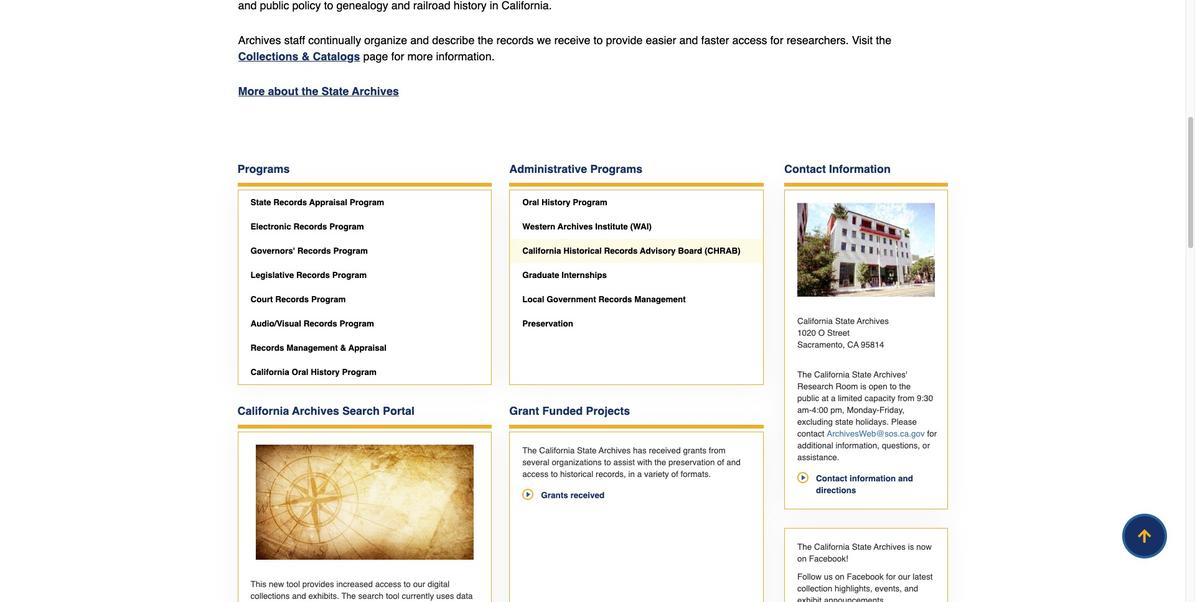Task type: locate. For each thing, give the bounding box(es) containing it.
0 vertical spatial contact
[[784, 162, 826, 175]]

california inside the california state archives is now on facebook!
[[814, 543, 850, 552]]

on up follow
[[798, 554, 807, 564]]

contact
[[784, 162, 826, 175], [816, 474, 847, 483]]

to right the receive
[[594, 34, 603, 47]]

o
[[819, 328, 825, 338]]

0 vertical spatial a
[[831, 394, 836, 403]]

public
[[798, 394, 819, 403]]

oral
[[522, 198, 539, 207], [292, 368, 309, 377]]

the california state archives has received grants from several organizations to assist with the preservation of and access to historical records, in a variety of formats.
[[522, 446, 741, 479]]

1 horizontal spatial &
[[340, 344, 346, 353]]

records down 'institute'
[[604, 246, 638, 256]]

state inside the california state archives has received grants from several organizations to assist with the preservation of and access to historical records, in a variety of formats.
[[577, 446, 597, 456]]

on inside the california state archives is now on facebook!
[[798, 554, 807, 564]]

0 horizontal spatial from
[[709, 446, 726, 456]]

and inside this new tool provides increased access to our digital collections and exhibits. the search tool currently uses dat
[[292, 592, 306, 601]]

2 vertical spatial access
[[375, 580, 401, 589]]

records
[[496, 34, 534, 47]]

0 horizontal spatial received
[[571, 491, 605, 500]]

state
[[322, 85, 349, 98], [251, 198, 271, 207], [835, 317, 855, 326], [852, 370, 872, 379], [577, 446, 597, 456], [852, 543, 872, 552]]

archives inside archives staff continually organize and describe the records we receive to provide easier and faster access for researchers. visit the collections & catalogs page for more information.
[[238, 34, 281, 47]]

program inside "oral history program" link
[[573, 198, 608, 207]]

and left the faster
[[680, 34, 698, 47]]

to down archives'
[[890, 382, 897, 391]]

the
[[478, 34, 493, 47], [876, 34, 892, 47], [302, 85, 318, 98], [899, 382, 911, 391], [655, 458, 666, 467]]

0 horizontal spatial appraisal
[[309, 198, 347, 207]]

program down records management & appraisal link
[[342, 368, 377, 377]]

is left open
[[861, 382, 867, 391]]

9:30
[[917, 394, 933, 403]]

archives down page
[[352, 85, 399, 98]]

program inside legislative records program link
[[332, 271, 367, 280]]

1 vertical spatial on
[[835, 572, 845, 582]]

0 vertical spatial is
[[861, 382, 867, 391]]

state up organizations
[[577, 446, 597, 456]]

&
[[302, 50, 310, 63], [340, 344, 346, 353]]

1 horizontal spatial a
[[831, 394, 836, 403]]

electronic records program
[[251, 222, 364, 231]]

1 horizontal spatial on
[[835, 572, 845, 582]]

contact for contact information
[[784, 162, 826, 175]]

management down graduate internships link
[[635, 295, 686, 304]]

from up friday,
[[898, 394, 915, 403]]

and inside contact information and directions
[[898, 474, 913, 483]]

court records program
[[251, 295, 346, 304]]

california oral history program
[[251, 368, 377, 377]]

the right visit
[[876, 34, 892, 47]]

0 vertical spatial received
[[649, 446, 681, 456]]

archives left now
[[874, 543, 906, 552]]

from inside the california state archives has received grants from several organizations to assist with the preservation of and access to historical records, in a variety of formats.
[[709, 446, 726, 456]]

records up audio/visual
[[275, 295, 309, 304]]

california
[[522, 246, 561, 256], [798, 317, 833, 326], [251, 368, 289, 377], [814, 370, 850, 379], [238, 405, 289, 418], [539, 446, 575, 456], [814, 543, 850, 552]]

for up "events,"
[[886, 572, 896, 582]]

california inside the california state archives' research room is open to the public at a limited capacity from 9:30 am-4:00 pm, monday-friday, excluding state holidays. please contact
[[814, 370, 850, 379]]

access down the 'several'
[[522, 470, 549, 479]]

western
[[522, 222, 556, 231]]

is inside the california state archives is now on facebook!
[[908, 543, 914, 552]]

archives up 95814
[[857, 317, 889, 326]]

1 vertical spatial oral
[[292, 368, 309, 377]]

the inside this new tool provides increased access to our digital collections and exhibits. the search tool currently uses dat
[[342, 592, 356, 601]]

1 horizontal spatial received
[[649, 446, 681, 456]]

and down provides on the bottom left
[[292, 592, 306, 601]]

program for legislative records program
[[332, 271, 367, 280]]

records up preservation 'link'
[[599, 295, 632, 304]]

access up search
[[375, 580, 401, 589]]

information,
[[836, 441, 880, 450]]

to up records,
[[604, 458, 611, 467]]

state records appraisal program
[[251, 198, 384, 207]]

0 horizontal spatial a
[[637, 470, 642, 479]]

a inside the california state archives' research room is open to the public at a limited capacity from 9:30 am-4:00 pm, monday-friday, excluding state holidays. please contact
[[831, 394, 836, 403]]

california inside the california state archives has received grants from several organizations to assist with the preservation of and access to historical records, in a variety of formats.
[[539, 446, 575, 456]]

archives up the collections
[[238, 34, 281, 47]]

projects
[[586, 405, 630, 418]]

contact
[[798, 429, 825, 439]]

a right the at
[[831, 394, 836, 403]]

the up information. at the left top
[[478, 34, 493, 47]]

collections
[[238, 50, 299, 63]]

the down archives'
[[899, 382, 911, 391]]

program up court records program link
[[332, 271, 367, 280]]

appraisal up electronic records program
[[309, 198, 347, 207]]

archives inside the california state archives is now on facebook!
[[874, 543, 906, 552]]

state up street
[[835, 317, 855, 326]]

facebook
[[847, 572, 884, 582]]

the inside the california state archives has received grants from several organizations to assist with the preservation of and access to historical records, in a variety of formats.
[[522, 446, 537, 456]]

history
[[542, 198, 571, 207], [311, 368, 340, 377]]

1 horizontal spatial of
[[717, 458, 724, 467]]

exhibits.
[[309, 592, 339, 601]]

1 horizontal spatial history
[[542, 198, 571, 207]]

program up western archives institute (wai)
[[573, 198, 608, 207]]

records,
[[596, 470, 626, 479]]

governors' records program link
[[238, 239, 491, 263]]

1 programs from the left
[[238, 162, 290, 175]]

for inside for additional information, questions, or assistance.
[[927, 429, 937, 439]]

contact inside contact information and directions
[[816, 474, 847, 483]]

local government records management
[[522, 295, 686, 304]]

0 vertical spatial oral
[[522, 198, 539, 207]]

2 horizontal spatial access
[[733, 34, 767, 47]]

1 horizontal spatial access
[[522, 470, 549, 479]]

electronic
[[251, 222, 291, 231]]

tool right search
[[386, 592, 399, 601]]

california oral history program link
[[238, 360, 491, 385]]

95814
[[861, 340, 884, 350]]

program for audio/visual records program
[[340, 319, 374, 329]]

1 vertical spatial received
[[571, 491, 605, 500]]

1 vertical spatial is
[[908, 543, 914, 552]]

1 horizontal spatial oral
[[522, 198, 539, 207]]

received up with
[[649, 446, 681, 456]]

a right in
[[637, 470, 642, 479]]

of right variety
[[671, 470, 679, 479]]

oral history program
[[522, 198, 608, 207]]

1 vertical spatial appraisal
[[349, 344, 387, 353]]

program for electronic records program
[[330, 222, 364, 231]]

program inside audio/visual records program link
[[340, 319, 374, 329]]

pm,
[[831, 406, 845, 415]]

0 horizontal spatial our
[[413, 580, 425, 589]]

formats.
[[681, 470, 711, 479]]

state up room
[[852, 370, 872, 379]]

contact left the information
[[784, 162, 826, 175]]

1 horizontal spatial management
[[635, 295, 686, 304]]

access inside the california state archives has received grants from several organizations to assist with the preservation of and access to historical records, in a variety of formats.
[[522, 470, 549, 479]]

records up governors' records program
[[294, 222, 327, 231]]

grant funded projects
[[509, 405, 630, 418]]

& up california oral history program link
[[340, 344, 346, 353]]

the california state archives' research room is open to the public at a limited capacity from 9:30 am-4:00 pm, monday-friday, excluding state holidays. please contact
[[798, 370, 933, 439]]

access
[[733, 34, 767, 47], [522, 470, 549, 479], [375, 580, 401, 589]]

& inside archives staff continually organize and describe the records we receive to provide easier and faster access for researchers. visit the collections & catalogs page for more information.
[[302, 50, 310, 63]]

1 horizontal spatial programs
[[590, 162, 643, 175]]

records up 'records management & appraisal'
[[304, 319, 337, 329]]

program down state records appraisal program link
[[330, 222, 364, 231]]

tool right new
[[287, 580, 300, 589]]

contact for contact information and directions
[[816, 474, 847, 483]]

and inside the california state archives has received grants from several organizations to assist with the preservation of and access to historical records, in a variety of formats.
[[727, 458, 741, 467]]

1 horizontal spatial appraisal
[[349, 344, 387, 353]]

records
[[273, 198, 307, 207], [294, 222, 327, 231], [297, 246, 331, 256], [604, 246, 638, 256], [296, 271, 330, 280], [275, 295, 309, 304], [599, 295, 632, 304], [304, 319, 337, 329], [251, 344, 284, 353]]

0 horizontal spatial programs
[[238, 162, 290, 175]]

0 vertical spatial access
[[733, 34, 767, 47]]

programs up "electronic"
[[238, 162, 290, 175]]

program for court records program
[[311, 295, 346, 304]]

the inside the california state archives is now on facebook!
[[798, 543, 812, 552]]

1 horizontal spatial is
[[908, 543, 914, 552]]

the down increased
[[342, 592, 356, 601]]

program for governors' records program
[[333, 246, 368, 256]]

& down staff
[[302, 50, 310, 63]]

0 vertical spatial &
[[302, 50, 310, 63]]

additional
[[798, 441, 833, 450]]

program inside 'governors' records program' link
[[333, 246, 368, 256]]

several
[[522, 458, 550, 467]]

this
[[251, 580, 266, 589]]

records down governors' records program
[[296, 271, 330, 280]]

1 vertical spatial history
[[311, 368, 340, 377]]

1 vertical spatial &
[[340, 344, 346, 353]]

0 horizontal spatial history
[[311, 368, 340, 377]]

funded
[[542, 405, 583, 418]]

faster
[[701, 34, 729, 47]]

archives down california oral history program
[[292, 405, 339, 418]]

for up or at the right of page
[[927, 429, 937, 439]]

court
[[251, 295, 273, 304]]

internships
[[562, 271, 607, 280]]

to inside archives staff continually organize and describe the records we receive to provide easier and faster access for researchers. visit the collections & catalogs page for more information.
[[594, 34, 603, 47]]

history up western on the top
[[542, 198, 571, 207]]

received
[[649, 446, 681, 456], [571, 491, 605, 500]]

at
[[822, 394, 829, 403]]

program up audio/visual records program
[[311, 295, 346, 304]]

records inside 'link'
[[604, 246, 638, 256]]

program inside state records appraisal program link
[[350, 198, 384, 207]]

is left now
[[908, 543, 914, 552]]

1 vertical spatial management
[[287, 344, 338, 353]]

history down 'records management & appraisal'
[[311, 368, 340, 377]]

0 horizontal spatial oral
[[292, 368, 309, 377]]

oral down 'records management & appraisal'
[[292, 368, 309, 377]]

archives staff continually organize and describe the records we receive to provide easier and faster access for researchers. visit the collections & catalogs page for more information.
[[238, 34, 892, 63]]

1 vertical spatial tool
[[386, 592, 399, 601]]

oral up western on the top
[[522, 198, 539, 207]]

and up the more
[[410, 34, 429, 47]]

program inside court records program link
[[311, 295, 346, 304]]

the up the facebook!
[[798, 543, 812, 552]]

the up research
[[798, 370, 812, 379]]

received down historical
[[571, 491, 605, 500]]

state up facebook at the bottom of the page
[[852, 543, 872, 552]]

research
[[798, 382, 833, 391]]

0 horizontal spatial is
[[861, 382, 867, 391]]

and inside follow us on facebook for our latest collection highlights, events, and exhibit announcements.
[[905, 584, 919, 594]]

california inside california state archives 1020 o street sacramento, ca 95814
[[798, 317, 833, 326]]

from right grants on the bottom
[[709, 446, 726, 456]]

1 vertical spatial access
[[522, 470, 549, 479]]

access right the faster
[[733, 34, 767, 47]]

the inside the california state archives' research room is open to the public at a limited capacity from 9:30 am-4:00 pm, monday-friday, excluding state holidays. please contact
[[899, 382, 911, 391]]

our
[[898, 572, 911, 582], [413, 580, 425, 589]]

provides
[[302, 580, 334, 589]]

1 vertical spatial contact
[[816, 474, 847, 483]]

0 horizontal spatial access
[[375, 580, 401, 589]]

records up electronic records program
[[273, 198, 307, 207]]

portal
[[383, 405, 415, 418]]

and right preservation
[[727, 458, 741, 467]]

on inside follow us on facebook for our latest collection highlights, events, and exhibit announcements.
[[835, 572, 845, 582]]

announcements.
[[824, 596, 886, 603]]

program up records management & appraisal link
[[340, 319, 374, 329]]

to up currently
[[404, 580, 411, 589]]

to
[[594, 34, 603, 47], [890, 382, 897, 391], [604, 458, 611, 467], [551, 470, 558, 479], [404, 580, 411, 589]]

programs up "oral history program" link
[[590, 162, 643, 175]]

to inside this new tool provides increased access to our digital collections and exhibits. the search tool currently uses dat
[[404, 580, 411, 589]]

0 horizontal spatial &
[[302, 50, 310, 63]]

open
[[869, 382, 888, 391]]

1 vertical spatial from
[[709, 446, 726, 456]]

of right preservation
[[717, 458, 724, 467]]

1 horizontal spatial from
[[898, 394, 915, 403]]

0 vertical spatial from
[[898, 394, 915, 403]]

and right information
[[898, 474, 913, 483]]

oral history program link
[[510, 190, 763, 215]]

state down catalogs
[[322, 85, 349, 98]]

our up currently
[[413, 580, 425, 589]]

on right us
[[835, 572, 845, 582]]

2 programs from the left
[[590, 162, 643, 175]]

contact information
[[784, 162, 891, 175]]

state records appraisal program link
[[238, 190, 491, 215]]

1 horizontal spatial our
[[898, 572, 911, 582]]

variety
[[644, 470, 669, 479]]

grants
[[541, 491, 568, 500]]

contact up directions
[[816, 474, 847, 483]]

our left latest
[[898, 572, 911, 582]]

access inside archives staff continually organize and describe the records we receive to provide easier and faster access for researchers. visit the collections & catalogs page for more information.
[[733, 34, 767, 47]]

the inside the california state archives' research room is open to the public at a limited capacity from 9:30 am-4:00 pm, monday-friday, excluding state holidays. please contact
[[798, 370, 812, 379]]

program down electronic records program "link"
[[333, 246, 368, 256]]

currently
[[402, 592, 434, 601]]

0 vertical spatial history
[[542, 198, 571, 207]]

archives inside the california state archives has received grants from several organizations to assist with the preservation of and access to historical records, in a variety of formats.
[[599, 446, 631, 456]]

limited
[[838, 394, 862, 403]]

1 vertical spatial of
[[671, 470, 679, 479]]

and
[[410, 34, 429, 47], [680, 34, 698, 47], [727, 458, 741, 467], [898, 474, 913, 483], [905, 584, 919, 594], [292, 592, 306, 601]]

administrative programs
[[509, 162, 643, 175]]

to inside the california state archives' research room is open to the public at a limited capacity from 9:30 am-4:00 pm, monday-friday, excluding state holidays. please contact
[[890, 382, 897, 391]]

0 vertical spatial management
[[635, 295, 686, 304]]

audio/visual records program link
[[238, 312, 491, 336]]

1020
[[798, 328, 816, 338]]

digital
[[428, 580, 450, 589]]

records for audio/visual records program
[[304, 319, 337, 329]]

0 vertical spatial on
[[798, 554, 807, 564]]

more
[[408, 50, 433, 63]]

state inside california state archives 1020 o street sacramento, ca 95814
[[835, 317, 855, 326]]

archives up historical
[[558, 222, 593, 231]]

management down audio/visual records program
[[287, 344, 338, 353]]

records down audio/visual
[[251, 344, 284, 353]]

appraisal down audio/visual records program link
[[349, 344, 387, 353]]

archives up assist
[[599, 446, 631, 456]]

follow us on facebook for our latest collection highlights, events, and exhibit announcements.
[[798, 572, 933, 603]]

and down latest
[[905, 584, 919, 594]]

a inside the california state archives has received grants from several organizations to assist with the preservation of and access to historical records, in a variety of formats.
[[637, 470, 642, 479]]

0 horizontal spatial on
[[798, 554, 807, 564]]

the up the 'several'
[[522, 446, 537, 456]]

program up electronic records program "link"
[[350, 198, 384, 207]]

the for the california state archives' research room is open to the public at a limited capacity from 9:30 am-4:00 pm, monday-friday, excluding state holidays. please contact
[[798, 370, 812, 379]]

events,
[[875, 584, 902, 594]]

program inside electronic records program "link"
[[330, 222, 364, 231]]

1 vertical spatial a
[[637, 470, 642, 479]]

on
[[798, 554, 807, 564], [835, 572, 845, 582]]

collections
[[251, 592, 290, 601]]

catalogs
[[313, 50, 360, 63]]

the archives tab panel
[[238, 0, 948, 118]]

0 vertical spatial tool
[[287, 580, 300, 589]]

0 horizontal spatial tool
[[287, 580, 300, 589]]

records for electronic records program
[[294, 222, 327, 231]]

the up variety
[[655, 458, 666, 467]]

more
[[238, 85, 265, 98]]

sacramento,
[[798, 340, 845, 350]]

we
[[537, 34, 551, 47]]

western archives institute (wai)
[[522, 222, 652, 231]]

directions
[[816, 486, 856, 495]]

is
[[861, 382, 867, 391], [908, 543, 914, 552]]

records up 'legislative records program'
[[297, 246, 331, 256]]

graduate
[[522, 271, 559, 280]]

for down organize
[[391, 50, 404, 63]]



Task type: vqa. For each thing, say whether or not it's contained in the screenshot.
us on the right of the page
yes



Task type: describe. For each thing, give the bounding box(es) containing it.
the for the california state archives has received grants from several organizations to assist with the preservation of and access to historical records, in a variety of formats.
[[522, 446, 537, 456]]

this new tool provides increased access to our digital collections and exhibits. the search tool currently uses dat
[[251, 580, 473, 603]]

legislative records program link
[[238, 263, 491, 288]]

program for oral history program
[[573, 198, 608, 207]]

please
[[891, 417, 917, 427]]

for additional information, questions, or assistance.
[[798, 429, 937, 462]]

researchers.
[[787, 34, 849, 47]]

has
[[633, 446, 647, 456]]

the for the california state archives is now on facebook!
[[798, 543, 812, 552]]

records management & appraisal
[[251, 344, 387, 353]]

grants
[[683, 446, 707, 456]]

records management & appraisal link
[[238, 336, 491, 360]]

4:00
[[812, 406, 828, 415]]

street
[[827, 328, 850, 338]]

audio/visual records program
[[251, 319, 374, 329]]

uses
[[436, 592, 454, 601]]

receive
[[554, 34, 591, 47]]

state inside the california state archives' research room is open to the public at a limited capacity from 9:30 am-4:00 pm, monday-friday, excluding state holidays. please contact
[[852, 370, 872, 379]]

about
[[268, 85, 299, 98]]

archives inside california state archives 1020 o street sacramento, ca 95814
[[857, 317, 889, 326]]

questions,
[[882, 441, 920, 450]]

assist
[[614, 458, 635, 467]]

highlights,
[[835, 584, 873, 594]]

access inside this new tool provides increased access to our digital collections and exhibits. the search tool currently uses dat
[[375, 580, 401, 589]]

am-
[[798, 406, 812, 415]]

holidays.
[[856, 417, 889, 427]]

continually
[[308, 34, 361, 47]]

our inside this new tool provides increased access to our digital collections and exhibits. the search tool currently uses dat
[[413, 580, 425, 589]]

information
[[829, 162, 891, 175]]

assistance.
[[798, 453, 840, 462]]

1 horizontal spatial tool
[[386, 592, 399, 601]]

more about the state archives link
[[238, 85, 399, 98]]

provide
[[606, 34, 643, 47]]

search
[[358, 592, 384, 601]]

excluding
[[798, 417, 833, 427]]

information.
[[436, 50, 495, 63]]

california state archives 1020 o street sacramento, ca 95814
[[798, 317, 889, 350]]

court records program link
[[238, 288, 491, 312]]

records for court records program
[[275, 295, 309, 304]]

electronic records program link
[[238, 215, 491, 239]]

received inside the california state archives has received grants from several organizations to assist with the preservation of and access to historical records, in a variety of formats.
[[649, 446, 681, 456]]

facebook!
[[809, 554, 848, 564]]

archives'
[[874, 370, 908, 379]]

collection
[[798, 584, 833, 594]]

staff
[[284, 34, 305, 47]]

historical
[[564, 246, 602, 256]]

is inside the california state archives' research room is open to the public at a limited capacity from 9:30 am-4:00 pm, monday-friday, excluding state holidays. please contact
[[861, 382, 867, 391]]

management inside "link"
[[635, 295, 686, 304]]

collections & catalogs link
[[238, 50, 360, 63]]

with
[[637, 458, 652, 467]]

0 horizontal spatial of
[[671, 470, 679, 479]]

0 horizontal spatial management
[[287, 344, 338, 353]]

california state archives building image
[[798, 203, 935, 297]]

advisory
[[640, 246, 676, 256]]

information
[[850, 474, 896, 483]]

archivesweb@sos.ca.gov
[[827, 429, 925, 439]]

from inside the california state archives' research room is open to the public at a limited capacity from 9:30 am-4:00 pm, monday-friday, excluding state holidays. please contact
[[898, 394, 915, 403]]

program inside california oral history program link
[[342, 368, 377, 377]]

government
[[547, 295, 596, 304]]

governors'
[[251, 246, 295, 256]]

grants received
[[541, 491, 605, 500]]

administrative
[[509, 162, 587, 175]]

western archives institute (wai) link
[[510, 215, 763, 239]]

preservation
[[669, 458, 715, 467]]

records for state records appraisal program
[[273, 198, 307, 207]]

contact information and directions
[[816, 474, 913, 495]]

archivesweb@sos.ca.gov link
[[827, 429, 925, 439]]

california archives search portal
[[238, 405, 415, 418]]

board
[[678, 246, 702, 256]]

for left the researchers.
[[771, 34, 784, 47]]

our inside follow us on facebook for our latest collection highlights, events, and exhibit announcements.
[[898, 572, 911, 582]]

to up grants
[[551, 470, 558, 479]]

the california state archives is now on facebook!
[[798, 543, 932, 564]]

now
[[917, 543, 932, 552]]

0 vertical spatial of
[[717, 458, 724, 467]]

records for legislative records program
[[296, 271, 330, 280]]

graduate internships
[[522, 271, 607, 280]]

friday,
[[880, 406, 905, 415]]

preservation
[[522, 319, 573, 329]]

more about the state archives
[[238, 85, 399, 98]]

state
[[835, 417, 854, 427]]

california historical records advisory board (chrab)
[[522, 246, 741, 256]]

institute
[[595, 222, 628, 231]]

organize
[[364, 34, 407, 47]]

governors' records program
[[251, 246, 368, 256]]

records for governors' records program
[[297, 246, 331, 256]]

exhibit
[[798, 596, 822, 603]]

easier
[[646, 34, 676, 47]]

legislative records program
[[251, 271, 367, 280]]

state inside the archives tab panel
[[322, 85, 349, 98]]

grants received link
[[522, 490, 605, 502]]

state up "electronic"
[[251, 198, 271, 207]]

legislative
[[251, 271, 294, 280]]

0 vertical spatial appraisal
[[309, 198, 347, 207]]

local government records management link
[[510, 288, 763, 312]]

preservation link
[[510, 312, 763, 336]]

in
[[629, 470, 635, 479]]

state inside the california state archives is now on facebook!
[[852, 543, 872, 552]]

increased
[[337, 580, 373, 589]]

the right about
[[302, 85, 318, 98]]

the inside the california state archives has received grants from several organizations to assist with the preservation of and access to historical records, in a variety of formats.
[[655, 458, 666, 467]]

california inside 'link'
[[522, 246, 561, 256]]

for inside follow us on facebook for our latest collection highlights, events, and exhibit announcements.
[[886, 572, 896, 582]]



